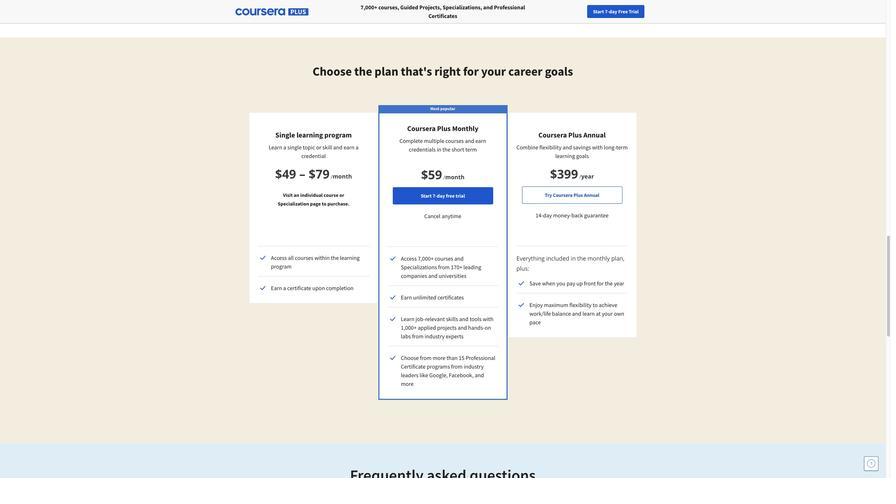 Task type: describe. For each thing, give the bounding box(es) containing it.
trial
[[629, 8, 639, 15]]

combine flexibility and savings with long-term learning goals
[[517, 144, 628, 160]]

earn for $49
[[271, 285, 282, 292]]

applied
[[418, 324, 436, 332]]

tools
[[470, 316, 482, 323]]

choose for choose the plan that's right for your career goals
[[313, 64, 352, 79]]

survey
[[472, 6, 489, 14]]

pace
[[530, 319, 541, 326]]

completion
[[326, 285, 354, 292]]

and up 170+
[[455, 255, 464, 262]]

companies
[[401, 272, 428, 280]]

program inside access all courses within the learning program
[[271, 263, 292, 270]]

access for access 7,000+ courses and specializations from 170+ leading companies and universities
[[401, 255, 417, 262]]

you
[[557, 280, 566, 287]]

0 horizontal spatial your
[[482, 64, 506, 79]]

courses,
[[379, 4, 400, 11]]

single
[[288, 144, 302, 151]]

coursera plus annual
[[539, 130, 606, 139]]

a right "skill" at the top
[[356, 144, 359, 151]]

learn
[[583, 310, 595, 317]]

unlimited
[[413, 294, 437, 301]]

goals for learning
[[577, 152, 589, 160]]

most popular
[[431, 106, 456, 111]]

from inside access 7,000+ courses and specializations from 170+ leading companies and universities
[[439, 264, 450, 271]]

or for course
[[340, 192, 345, 199]]

page
[[310, 201, 321, 207]]

plan
[[375, 64, 399, 79]]

short
[[452, 146, 465, 153]]

and left tools
[[460, 316, 469, 323]]

0 vertical spatial program
[[325, 130, 352, 139]]

learn a single topic or skill and earn a credential
[[269, 144, 359, 160]]

0 vertical spatial annual
[[584, 130, 606, 139]]

choose the plan that's right for your career goals
[[313, 64, 574, 79]]

enjoy maximum flexibility to achieve work/life balance and learn at your own pace
[[530, 302, 625, 326]]

single learning program
[[276, 130, 352, 139]]

industry inside learn job-relevant skills and tools with 1,000+ applied projects and hands-on labs from industry experts
[[425, 333, 445, 340]]

to inside enjoy maximum flexibility to achieve work/life balance and learn at your own pace
[[593, 302, 598, 309]]

0 horizontal spatial more
[[401, 381, 414, 388]]

7,000+ inside access 7,000+ courses and specializations from 170+ leading companies and universities
[[418, 255, 434, 262]]

7,000+ courses, guided projects, specializations, and professional certificates
[[361, 4, 526, 19]]

help center image
[[868, 460, 876, 468]]

job-
[[416, 316, 426, 323]]

in inside everything included in the monthly plan, plus:
[[571, 255, 576, 263]]

14-day money-back guarantee
[[536, 212, 609, 219]]

trial
[[456, 193, 465, 199]]

enjoy
[[530, 302, 543, 309]]

try coursera plus annual button
[[522, 187, 623, 204]]

cancel
[[425, 213, 441, 220]]

choose from more than 15 professional certificate programs from industry leaders like google, facebook, and more
[[401, 355, 496, 388]]

/ inside $49 – $79 / month
[[331, 173, 333, 180]]

from up facebook,
[[451, 363, 463, 370]]

most
[[431, 106, 440, 111]]

labs
[[401, 333, 411, 340]]

170+
[[451, 264, 463, 271]]

course
[[324, 192, 339, 199]]

complete
[[400, 137, 423, 145]]

when
[[543, 280, 556, 287]]

single
[[276, 130, 295, 139]]

projects
[[438, 324, 457, 332]]

included
[[547, 255, 570, 263]]

$399
[[551, 166, 579, 182]]

to inside visit an individual course or specialization page to purchase.
[[322, 201, 327, 207]]

long-
[[604, 144, 617, 151]]

credentials
[[409, 146, 436, 153]]

the inside complete multiple courses and earn credentials in the short term
[[443, 146, 451, 153]]

skills
[[446, 316, 458, 323]]

plus:
[[517, 265, 530, 273]]

try coursera plus annual
[[545, 192, 600, 199]]

individual
[[301, 192, 323, 199]]

free
[[446, 193, 455, 199]]

–
[[300, 166, 306, 182]]

and down 'specializations'
[[429, 272, 438, 280]]

$49 – $79 / month
[[275, 166, 352, 182]]

visit an individual course or specialization page to purchase.
[[278, 192, 350, 207]]

like
[[420, 372, 429, 379]]

popular
[[441, 106, 456, 111]]

try
[[545, 192, 552, 199]]

back
[[572, 212, 583, 219]]

everything
[[517, 255, 545, 263]]

month inside $49 – $79 / month
[[333, 173, 352, 181]]

specializations
[[401, 264, 437, 271]]

specialization
[[278, 201, 309, 207]]

complete multiple courses and earn credentials in the short term
[[400, 137, 487, 153]]

cancel anytime
[[425, 213, 462, 220]]

free
[[619, 8, 628, 15]]

on
[[485, 324, 492, 332]]

1 horizontal spatial more
[[433, 355, 446, 362]]

learning inside access all courses within the learning program
[[340, 254, 360, 262]]

guarantee
[[585, 212, 609, 219]]

leaders
[[401, 372, 419, 379]]

learning inside combine flexibility and savings with long-term learning goals
[[556, 152, 576, 160]]

google,
[[430, 372, 448, 379]]

learn for learn a single topic or skill and earn a credential
[[269, 144, 282, 151]]

specializations,
[[443, 4, 483, 11]]

visit
[[283, 192, 293, 199]]

relevant
[[426, 316, 445, 323]]

access 7,000+ courses and specializations from 170+ leading companies and universities
[[401, 255, 482, 280]]

$79
[[309, 166, 330, 182]]

choose for choose from more than 15 professional certificate programs from industry leaders like google, facebook, and more
[[401, 355, 419, 362]]

earn inside complete multiple courses and earn credentials in the short term
[[476, 137, 487, 145]]

up
[[577, 280, 583, 287]]

programs
[[427, 363, 450, 370]]

industry inside choose from more than 15 professional certificate programs from industry leaders like google, facebook, and more
[[464, 363, 484, 370]]

achieve
[[599, 302, 618, 309]]

/ for $399
[[580, 173, 582, 180]]

source: coursera learner outcomes survey 2020
[[385, 6, 501, 14]]

plus for monthly
[[437, 124, 451, 133]]

an
[[294, 192, 300, 199]]

earn a certificate upon completion
[[271, 285, 354, 292]]

month inside $59 / month
[[446, 173, 465, 181]]

the left plan
[[355, 64, 372, 79]]

2020
[[490, 6, 501, 14]]

7- for free
[[433, 193, 437, 199]]

coursera inside button
[[553, 192, 573, 199]]

1 horizontal spatial for
[[597, 280, 604, 287]]

start for start 7-day free trial
[[421, 193, 432, 199]]

multiple
[[424, 137, 445, 145]]

work/life
[[530, 310, 551, 317]]

at
[[596, 310, 601, 317]]

7- for free
[[605, 8, 610, 15]]

$59
[[421, 166, 442, 183]]



Task type: locate. For each thing, give the bounding box(es) containing it.
earn left unlimited
[[401, 294, 412, 301]]

day for free
[[610, 8, 618, 15]]

plus up back
[[574, 192, 583, 199]]

1 horizontal spatial with
[[593, 144, 603, 151]]

0 vertical spatial industry
[[425, 333, 445, 340]]

1 horizontal spatial earn
[[401, 294, 412, 301]]

/ right the $79
[[331, 173, 333, 180]]

1 horizontal spatial industry
[[464, 363, 484, 370]]

1 vertical spatial industry
[[464, 363, 484, 370]]

the inside access all courses within the learning program
[[331, 254, 339, 262]]

the inside everything included in the monthly plan, plus:
[[578, 255, 587, 263]]

courses inside complete multiple courses and earn credentials in the short term
[[446, 137, 464, 145]]

courses up short
[[446, 137, 464, 145]]

plus inside button
[[574, 192, 583, 199]]

monthly
[[588, 255, 610, 263]]

7- left free
[[433, 193, 437, 199]]

annual up guarantee
[[584, 192, 600, 199]]

in down multiple
[[437, 146, 442, 153]]

year right $399
[[582, 173, 595, 181]]

0 horizontal spatial learning
[[297, 130, 323, 139]]

professional inside 7,000+ courses, guided projects, specializations, and professional certificates
[[494, 4, 526, 11]]

0 vertical spatial goals
[[545, 64, 574, 79]]

0 horizontal spatial 7,000+
[[361, 4, 378, 11]]

plus up multiple
[[437, 124, 451, 133]]

the left short
[[443, 146, 451, 153]]

source:
[[385, 6, 403, 14]]

choose inside choose from more than 15 professional certificate programs from industry leaders like google, facebook, and more
[[401, 355, 419, 362]]

0 horizontal spatial access
[[271, 254, 287, 262]]

7,000+ inside 7,000+ courses, guided projects, specializations, and professional certificates
[[361, 4, 378, 11]]

1 vertical spatial choose
[[401, 355, 419, 362]]

for right the front
[[597, 280, 604, 287]]

access for access all courses within the learning program
[[271, 254, 287, 262]]

and inside combine flexibility and savings with long-term learning goals
[[563, 144, 572, 151]]

than
[[447, 355, 458, 362]]

learning up $399
[[556, 152, 576, 160]]

or for topic
[[316, 144, 322, 151]]

plan,
[[612, 255, 625, 263]]

0 vertical spatial for
[[464, 64, 479, 79]]

0 horizontal spatial or
[[316, 144, 322, 151]]

1 horizontal spatial your
[[602, 310, 613, 317]]

earn unlimited certificates
[[401, 294, 464, 301]]

professional inside choose from more than 15 professional certificate programs from industry leaders like google, facebook, and more
[[466, 355, 496, 362]]

/ right "$59"
[[444, 174, 446, 181]]

earn inside learn a single topic or skill and earn a credential
[[344, 144, 355, 151]]

save  when you pay up front for the year
[[530, 280, 625, 287]]

courses right all
[[295, 254, 314, 262]]

/
[[331, 173, 333, 180], [580, 173, 582, 180], [444, 174, 446, 181]]

annual
[[584, 130, 606, 139], [584, 192, 600, 199]]

save
[[530, 280, 541, 287]]

0 vertical spatial professional
[[494, 4, 526, 11]]

learn for learn job-relevant skills and tools with 1,000+ applied projects and hands-on labs from industry experts
[[401, 316, 415, 323]]

0 horizontal spatial month
[[333, 173, 352, 181]]

from up universities
[[439, 264, 450, 271]]

month up free
[[446, 173, 465, 181]]

a left certificate
[[283, 285, 286, 292]]

the right the front
[[605, 280, 613, 287]]

/ inside $399 / year
[[580, 173, 582, 180]]

1 horizontal spatial learning
[[340, 254, 360, 262]]

your left the career
[[482, 64, 506, 79]]

credential
[[302, 152, 326, 160]]

0 vertical spatial choose
[[313, 64, 352, 79]]

right
[[435, 64, 461, 79]]

courses for 7,000+
[[435, 255, 454, 262]]

purchase.
[[328, 201, 350, 207]]

your inside enjoy maximum flexibility to achieve work/life balance and learn at your own pace
[[602, 310, 613, 317]]

front
[[584, 280, 596, 287]]

0 vertical spatial more
[[433, 355, 446, 362]]

$49
[[275, 166, 296, 182]]

/ inside $59 / month
[[444, 174, 446, 181]]

courses inside access all courses within the learning program
[[295, 254, 314, 262]]

earn
[[476, 137, 487, 145], [344, 144, 355, 151]]

or up "purchase."
[[340, 192, 345, 199]]

monthly
[[453, 124, 479, 133]]

more down leaders
[[401, 381, 414, 388]]

goals down savings
[[577, 152, 589, 160]]

1 horizontal spatial earn
[[476, 137, 487, 145]]

1 horizontal spatial choose
[[401, 355, 419, 362]]

with inside learn job-relevant skills and tools with 1,000+ applied projects and hands-on labs from industry experts
[[483, 316, 494, 323]]

1 horizontal spatial in
[[571, 255, 576, 263]]

$399 / year
[[551, 166, 595, 182]]

a left single
[[284, 144, 287, 151]]

access inside access 7,000+ courses and specializations from 170+ leading companies and universities
[[401, 255, 417, 262]]

0 vertical spatial your
[[482, 64, 506, 79]]

earn down monthly
[[476, 137, 487, 145]]

1 vertical spatial learn
[[401, 316, 415, 323]]

goals right the career
[[545, 64, 574, 79]]

from right labs
[[412, 333, 424, 340]]

courses for multiple
[[446, 137, 464, 145]]

0 horizontal spatial 7-
[[433, 193, 437, 199]]

flexibility inside combine flexibility and savings with long-term learning goals
[[540, 144, 562, 151]]

1 horizontal spatial goals
[[577, 152, 589, 160]]

1 vertical spatial professional
[[466, 355, 496, 362]]

guided
[[401, 4, 419, 11]]

0 horizontal spatial earn
[[344, 144, 355, 151]]

in inside complete multiple courses and earn credentials in the short term
[[437, 146, 442, 153]]

0 horizontal spatial flexibility
[[540, 144, 562, 151]]

0 vertical spatial 7-
[[605, 8, 610, 15]]

0 vertical spatial to
[[322, 201, 327, 207]]

learning up topic
[[297, 130, 323, 139]]

professional right '15'
[[466, 355, 496, 362]]

upon
[[313, 285, 325, 292]]

1 vertical spatial in
[[571, 255, 576, 263]]

1 horizontal spatial to
[[593, 302, 598, 309]]

flexibility up 'learn'
[[570, 302, 592, 309]]

coursera right source:
[[404, 6, 426, 14]]

and right "skill" at the top
[[334, 144, 343, 151]]

7,000+ up 'specializations'
[[418, 255, 434, 262]]

start up cancel
[[421, 193, 432, 199]]

coursera right try
[[553, 192, 573, 199]]

learn up 1,000+
[[401, 316, 415, 323]]

and left 'learn'
[[573, 310, 582, 317]]

term inside complete multiple courses and earn credentials in the short term
[[466, 146, 477, 153]]

industry down '15'
[[464, 363, 484, 370]]

0 vertical spatial start
[[594, 8, 605, 15]]

learn down 'single'
[[269, 144, 282, 151]]

0 horizontal spatial program
[[271, 263, 292, 270]]

flexibility right combine
[[540, 144, 562, 151]]

outcomes
[[447, 6, 471, 14]]

0 vertical spatial 7,000+
[[361, 4, 378, 11]]

1 vertical spatial with
[[483, 316, 494, 323]]

0 vertical spatial year
[[582, 173, 595, 181]]

and inside complete multiple courses and earn credentials in the short term
[[465, 137, 475, 145]]

program
[[325, 130, 352, 139], [271, 263, 292, 270]]

0 horizontal spatial to
[[322, 201, 327, 207]]

anytime
[[442, 213, 462, 220]]

combine
[[517, 144, 539, 151]]

1 vertical spatial 7-
[[433, 193, 437, 199]]

your down achieve
[[602, 310, 613, 317]]

choose
[[313, 64, 352, 79], [401, 355, 419, 362]]

start left free on the top right
[[594, 8, 605, 15]]

0 horizontal spatial earn
[[271, 285, 282, 292]]

or inside visit an individual course or specialization page to purchase.
[[340, 192, 345, 199]]

plus up savings
[[569, 130, 582, 139]]

skill
[[323, 144, 332, 151]]

1 vertical spatial annual
[[584, 192, 600, 199]]

in right included
[[571, 255, 576, 263]]

7- inside start 7-day free trial button
[[605, 8, 610, 15]]

$59 / month
[[421, 166, 465, 183]]

career
[[509, 64, 543, 79]]

the left monthly
[[578, 255, 587, 263]]

start for start 7-day free trial
[[594, 8, 605, 15]]

0 vertical spatial learning
[[297, 130, 323, 139]]

year up achieve
[[614, 280, 625, 287]]

courses inside access 7,000+ courses and specializations from 170+ leading companies and universities
[[435, 255, 454, 262]]

your
[[482, 64, 506, 79], [602, 310, 613, 317]]

access up 'specializations'
[[401, 255, 417, 262]]

7,000+ left courses,
[[361, 4, 378, 11]]

1,000+
[[401, 324, 417, 332]]

plus
[[437, 124, 451, 133], [569, 130, 582, 139], [574, 192, 583, 199]]

and right facebook,
[[475, 372, 484, 379]]

1 vertical spatial your
[[602, 310, 613, 317]]

courses
[[446, 137, 464, 145], [295, 254, 314, 262], [435, 255, 454, 262]]

industry
[[425, 333, 445, 340], [464, 363, 484, 370]]

0 horizontal spatial /
[[331, 173, 333, 180]]

program up "skill" at the top
[[325, 130, 352, 139]]

1 vertical spatial day
[[437, 193, 445, 199]]

day left free on the top right
[[610, 8, 618, 15]]

facebook,
[[449, 372, 474, 379]]

2 vertical spatial day
[[544, 212, 552, 219]]

1 horizontal spatial year
[[614, 280, 625, 287]]

more up programs
[[433, 355, 446, 362]]

courses up 170+
[[435, 255, 454, 262]]

program down all
[[271, 263, 292, 270]]

maximum
[[544, 302, 569, 309]]

1 horizontal spatial month
[[446, 173, 465, 181]]

learn job-relevant skills and tools with 1,000+ applied projects and hands-on labs from industry experts
[[401, 316, 494, 340]]

and down 'coursera plus annual'
[[563, 144, 572, 151]]

topic
[[303, 144, 315, 151]]

professional right 'survey'
[[494, 4, 526, 11]]

hands-
[[469, 324, 485, 332]]

money-
[[554, 212, 572, 219]]

earn left certificate
[[271, 285, 282, 292]]

the right the within
[[331, 254, 339, 262]]

with up on
[[483, 316, 494, 323]]

balance
[[553, 310, 571, 317]]

coursera plus image
[[236, 8, 309, 16]]

year
[[582, 173, 595, 181], [614, 280, 625, 287]]

or left "skill" at the top
[[316, 144, 322, 151]]

0 vertical spatial with
[[593, 144, 603, 151]]

1 vertical spatial start
[[421, 193, 432, 199]]

that's
[[401, 64, 432, 79]]

access left all
[[271, 254, 287, 262]]

courses for all
[[295, 254, 314, 262]]

1 vertical spatial goals
[[577, 152, 589, 160]]

day for free
[[437, 193, 445, 199]]

goals
[[545, 64, 574, 79], [577, 152, 589, 160]]

coursera up combine flexibility and savings with long-term learning goals
[[539, 130, 567, 139]]

None search field
[[99, 5, 272, 19]]

1 horizontal spatial 7-
[[605, 8, 610, 15]]

with left long-
[[593, 144, 603, 151]]

0 horizontal spatial in
[[437, 146, 442, 153]]

1 vertical spatial more
[[401, 381, 414, 388]]

from inside learn job-relevant skills and tools with 1,000+ applied projects and hands-on labs from industry experts
[[412, 333, 424, 340]]

learn
[[269, 144, 282, 151], [401, 316, 415, 323]]

a for learn a single topic or skill and earn a credential
[[284, 144, 287, 151]]

and
[[484, 4, 493, 11], [465, 137, 475, 145], [334, 144, 343, 151], [563, 144, 572, 151], [455, 255, 464, 262], [429, 272, 438, 280], [573, 310, 582, 317], [460, 316, 469, 323], [458, 324, 467, 332], [475, 372, 484, 379]]

1 vertical spatial 7,000+
[[418, 255, 434, 262]]

7- inside start 7-day free trial button
[[433, 193, 437, 199]]

0 horizontal spatial for
[[464, 64, 479, 79]]

from up the certificate
[[420, 355, 432, 362]]

14-
[[536, 212, 544, 219]]

1 vertical spatial or
[[340, 192, 345, 199]]

access inside access all courses within the learning program
[[271, 254, 287, 262]]

coursera
[[404, 6, 426, 14], [408, 124, 436, 133], [539, 130, 567, 139], [553, 192, 573, 199]]

day left money-
[[544, 212, 552, 219]]

coursera up 'complete'
[[408, 124, 436, 133]]

1 horizontal spatial day
[[544, 212, 552, 219]]

and inside enjoy maximum flexibility to achieve work/life balance and learn at your own pace
[[573, 310, 582, 317]]

0 vertical spatial learn
[[269, 144, 282, 151]]

to up at
[[593, 302, 598, 309]]

0 horizontal spatial goals
[[545, 64, 574, 79]]

1 vertical spatial program
[[271, 263, 292, 270]]

goals inside combine flexibility and savings with long-term learning goals
[[577, 152, 589, 160]]

/ for $59
[[444, 174, 446, 181]]

annual up savings
[[584, 130, 606, 139]]

and inside 7,000+ courses, guided projects, specializations, and professional certificates
[[484, 4, 493, 11]]

start
[[594, 8, 605, 15], [421, 193, 432, 199]]

2 horizontal spatial learning
[[556, 152, 576, 160]]

for right right
[[464, 64, 479, 79]]

2 horizontal spatial day
[[610, 8, 618, 15]]

2 vertical spatial learning
[[340, 254, 360, 262]]

1 horizontal spatial or
[[340, 192, 345, 199]]

learn inside learn a single topic or skill and earn a credential
[[269, 144, 282, 151]]

1 horizontal spatial program
[[325, 130, 352, 139]]

0 horizontal spatial start
[[421, 193, 432, 199]]

annual inside button
[[584, 192, 600, 199]]

0 horizontal spatial learn
[[269, 144, 282, 151]]

1 vertical spatial to
[[593, 302, 598, 309]]

0 horizontal spatial term
[[466, 146, 477, 153]]

and up experts
[[458, 324, 467, 332]]

0 horizontal spatial day
[[437, 193, 445, 199]]

in
[[437, 146, 442, 153], [571, 255, 576, 263]]

learn inside learn job-relevant skills and tools with 1,000+ applied projects and hands-on labs from industry experts
[[401, 316, 415, 323]]

/ right $399
[[580, 173, 582, 180]]

2 horizontal spatial /
[[580, 173, 582, 180]]

month up the 'course' at left
[[333, 173, 352, 181]]

learner
[[427, 6, 445, 14]]

day left free
[[437, 193, 445, 199]]

7-
[[605, 8, 610, 15], [433, 193, 437, 199]]

1 horizontal spatial access
[[401, 255, 417, 262]]

start 7-day free trial button
[[588, 5, 645, 18]]

and inside choose from more than 15 professional certificate programs from industry leaders like google, facebook, and more
[[475, 372, 484, 379]]

0 horizontal spatial year
[[582, 173, 595, 181]]

1 horizontal spatial start
[[594, 8, 605, 15]]

earn right "skill" at the top
[[344, 144, 355, 151]]

access all courses within the learning program
[[271, 254, 360, 270]]

goals for career
[[545, 64, 574, 79]]

0 horizontal spatial industry
[[425, 333, 445, 340]]

1 vertical spatial learning
[[556, 152, 576, 160]]

to right page
[[322, 201, 327, 207]]

1 horizontal spatial term
[[617, 144, 628, 151]]

certificates
[[429, 12, 458, 19]]

0 vertical spatial flexibility
[[540, 144, 562, 151]]

a for earn a certificate upon completion
[[283, 285, 286, 292]]

industry down applied at bottom left
[[425, 333, 445, 340]]

1 horizontal spatial 7,000+
[[418, 255, 434, 262]]

1 vertical spatial flexibility
[[570, 302, 592, 309]]

15
[[459, 355, 465, 362]]

0 vertical spatial in
[[437, 146, 442, 153]]

1 horizontal spatial /
[[444, 174, 446, 181]]

and right specializations,
[[484, 4, 493, 11]]

0 horizontal spatial choose
[[313, 64, 352, 79]]

and inside learn a single topic or skill and earn a credential
[[334, 144, 343, 151]]

0 vertical spatial or
[[316, 144, 322, 151]]

certificate
[[287, 285, 311, 292]]

1 vertical spatial for
[[597, 280, 604, 287]]

or inside learn a single topic or skill and earn a credential
[[316, 144, 322, 151]]

more
[[433, 355, 446, 362], [401, 381, 414, 388]]

year inside $399 / year
[[582, 173, 595, 181]]

1 horizontal spatial learn
[[401, 316, 415, 323]]

everything included in the monthly plan, plus:
[[517, 255, 625, 273]]

start 7-day free trial button
[[393, 187, 493, 205]]

with inside combine flexibility and savings with long-term learning goals
[[593, 144, 603, 151]]

plus for annual
[[569, 130, 582, 139]]

leading
[[464, 264, 482, 271]]

and down monthly
[[465, 137, 475, 145]]

0 horizontal spatial with
[[483, 316, 494, 323]]

1 vertical spatial year
[[614, 280, 625, 287]]

earn for $59
[[401, 294, 412, 301]]

projects,
[[420, 4, 442, 11]]

0 vertical spatial day
[[610, 8, 618, 15]]

term
[[617, 144, 628, 151], [466, 146, 477, 153]]

access
[[271, 254, 287, 262], [401, 255, 417, 262]]

7- left free on the top right
[[605, 8, 610, 15]]

learning
[[297, 130, 323, 139], [556, 152, 576, 160], [340, 254, 360, 262]]

1 vertical spatial earn
[[401, 294, 412, 301]]

1 horizontal spatial flexibility
[[570, 302, 592, 309]]

0 vertical spatial earn
[[271, 285, 282, 292]]

flexibility inside enjoy maximum flexibility to achieve work/life balance and learn at your own pace
[[570, 302, 592, 309]]

own
[[614, 310, 625, 317]]

learning right the within
[[340, 254, 360, 262]]

term inside combine flexibility and savings with long-term learning goals
[[617, 144, 628, 151]]



Task type: vqa. For each thing, say whether or not it's contained in the screenshot.
GOOD WITH WORDS: SPEAKING AND PRESENTING
no



